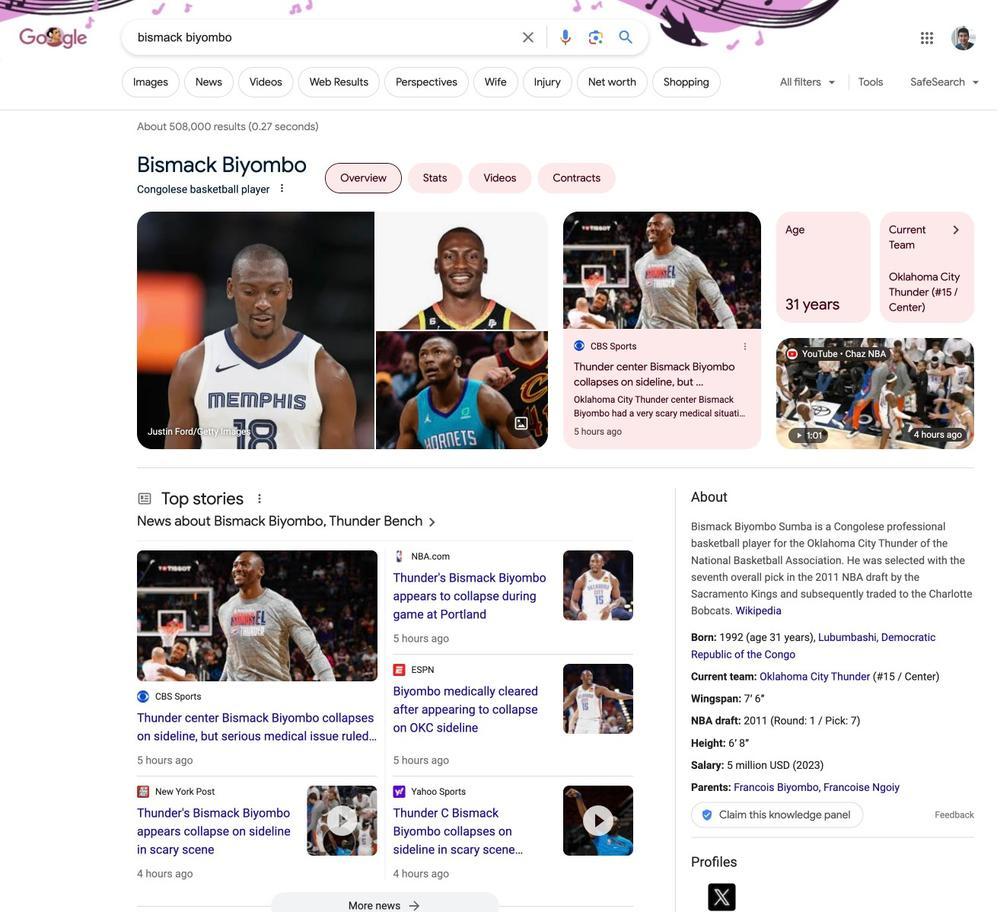 Task type: locate. For each thing, give the bounding box(es) containing it.
heading
[[137, 151, 307, 179], [691, 488, 974, 506], [393, 569, 548, 623], [393, 682, 548, 737], [137, 709, 377, 745], [137, 804, 292, 859], [393, 804, 548, 859], [691, 853, 974, 871]]

more options image
[[274, 180, 290, 196], [276, 182, 288, 194]]

memphis, tennessee - november 29: bismack biyombo #18 of the memphis grizzlies during the game against the utah jazz at fedexforum on november 29, 2023 in memphis, tennessee. note to user: user expressly acknowledges and agrees that, by downloading and or using this photograph, user is consenting to the terms and conditions of the getty images license agreement.  (photo by justin ford/getty images) image
[[137, 212, 375, 449]]

lola beltrán's 92nd birthday image
[[18, 26, 88, 51]]

None search field
[[0, 19, 649, 55]]

tab list
[[137, 152, 974, 198]]

3 tab from the left
[[469, 163, 532, 193]]

tab
[[325, 163, 402, 193], [408, 163, 462, 193], [469, 163, 532, 193], [538, 163, 616, 193]]

about this result image
[[740, 341, 751, 352]]

web result image image
[[563, 212, 761, 329]]

bismack biyombo - oklahoma city thunder center - espn image
[[376, 212, 548, 330]]

favicon for website that hosts the video image
[[788, 349, 797, 359]]

search by voice image
[[556, 28, 575, 46]]

section
[[675, 483, 974, 912]]

bismack biyombo - wikipedia image
[[376, 331, 548, 449]]

Search text field
[[138, 29, 510, 48]]

2 tab from the left
[[408, 163, 462, 193]]



Task type: describe. For each thing, give the bounding box(es) containing it.
more info about this element
[[947, 221, 965, 239]]

4 tab from the left
[[538, 163, 616, 193]]

about this result element
[[740, 341, 751, 352]]

more info about this image
[[947, 221, 965, 239]]

1 tab from the left
[[325, 163, 402, 193]]

search by image image
[[587, 28, 605, 46]]



Task type: vqa. For each thing, say whether or not it's contained in the screenshot.
4:00 PM
no



